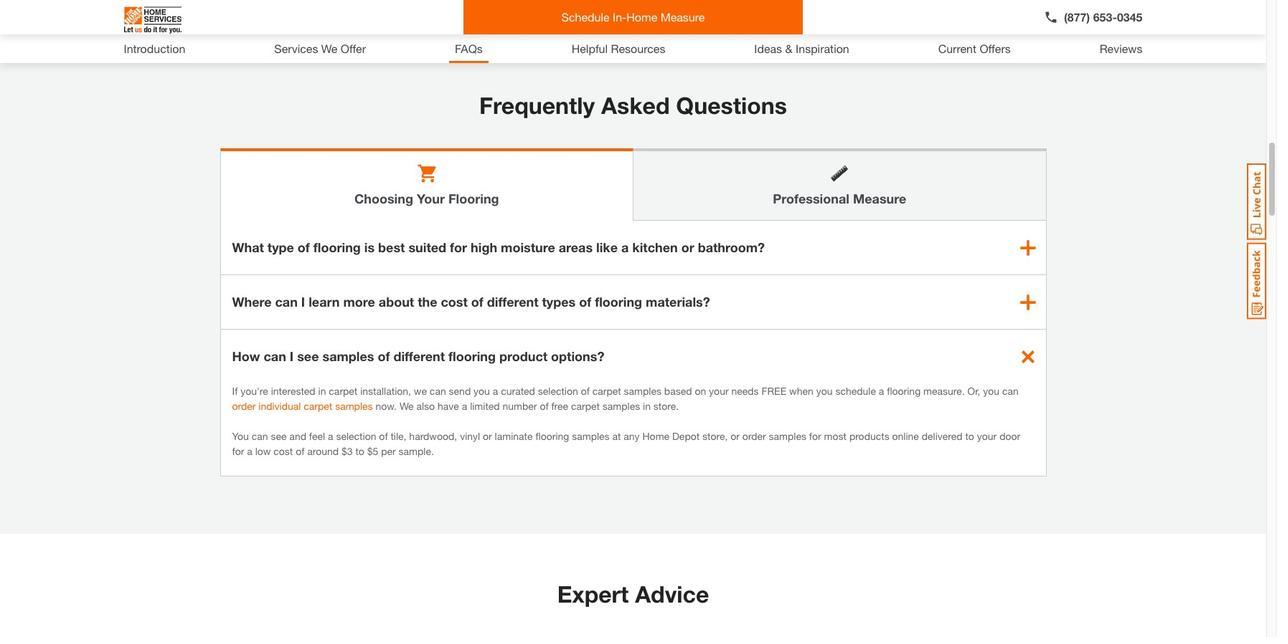 Task type: vqa. For each thing, say whether or not it's contained in the screenshot.
'Product Image'
no



Task type: locate. For each thing, give the bounding box(es) containing it.
individual
[[259, 400, 301, 413]]

your inside the you can see and feel a selection of tile, hardwood, vinyl or laminate flooring samples at any home depot store, or order samples for most products online delivered to your door for a low cost of around $3 to $5 per sample.
[[977, 431, 997, 443]]

your right on on the right bottom of the page
[[709, 385, 729, 398]]

materials?
[[646, 294, 710, 310]]

you up limited
[[474, 385, 490, 398]]

in up order individual carpet samples link
[[318, 385, 326, 398]]

0 vertical spatial we
[[321, 42, 337, 55]]

and
[[289, 431, 306, 443]]

1 horizontal spatial i
[[301, 294, 305, 310]]

for down you
[[232, 446, 244, 458]]

different
[[487, 294, 538, 310], [394, 349, 445, 364]]

to left $5
[[355, 446, 364, 458]]

of right type
[[298, 240, 310, 255]]

helpful
[[572, 42, 608, 55]]

order right store,
[[742, 431, 766, 443]]

i up interested on the left
[[290, 349, 294, 364]]

can for feel
[[252, 431, 268, 443]]

is
[[364, 240, 375, 255]]

selection
[[538, 385, 578, 398], [336, 431, 376, 443]]

flooring inside if you're interested in carpet installation, we can send you a curated selection of carpet samples based on your needs free when you schedule a flooring measure. or, you can order individual carpet samples now. we also have a limited number of free carpet samples in store.
[[887, 385, 921, 398]]

or right kitchen
[[681, 240, 694, 255]]

home up resources
[[627, 10, 657, 24]]

or right store,
[[731, 431, 740, 443]]

0 vertical spatial see
[[297, 349, 319, 364]]

home right any
[[643, 431, 670, 443]]

depot
[[672, 431, 700, 443]]

your
[[709, 385, 729, 398], [977, 431, 997, 443]]

1 vertical spatial your
[[977, 431, 997, 443]]

samples
[[323, 349, 374, 364], [624, 385, 662, 398], [335, 400, 373, 413], [603, 400, 640, 413], [572, 431, 610, 443], [769, 431, 806, 443]]

carpet
[[329, 385, 358, 398], [592, 385, 621, 398], [304, 400, 332, 413], [571, 400, 600, 413]]

cost right low
[[274, 446, 293, 458]]

1 horizontal spatial your
[[977, 431, 997, 443]]

1 horizontal spatial order
[[742, 431, 766, 443]]

schedule
[[562, 10, 610, 24]]

installation,
[[360, 385, 411, 398]]

can right the how
[[264, 349, 286, 364]]

in left the store.
[[643, 400, 651, 413]]

1 vertical spatial i
[[290, 349, 294, 364]]

2 horizontal spatial you
[[983, 385, 1000, 398]]

0 horizontal spatial different
[[394, 349, 445, 364]]

to right delivered
[[965, 431, 974, 443]]

store,
[[702, 431, 728, 443]]

ideas & inspiration
[[754, 42, 849, 55]]

see
[[297, 349, 319, 364], [271, 431, 287, 443]]

helpful resources
[[572, 42, 665, 55]]

current
[[938, 42, 977, 55]]

&
[[785, 42, 793, 55]]

can for samples
[[264, 349, 286, 364]]

or right vinyl
[[483, 431, 492, 443]]

of up installation,
[[378, 349, 390, 364]]

you
[[232, 431, 249, 443]]

carpet left installation,
[[329, 385, 358, 398]]

measure inside button
[[661, 10, 705, 24]]

options?
[[551, 349, 604, 364]]

feel
[[309, 431, 325, 443]]

selection inside if you're interested in carpet installation, we can send you a curated selection of carpet samples based on your needs free when you schedule a flooring measure. or, you can order individual carpet samples now. we also have a limited number of free carpet samples in store.
[[538, 385, 578, 398]]

samples up the store.
[[624, 385, 662, 398]]

have
[[438, 400, 459, 413]]

we
[[321, 42, 337, 55], [400, 400, 414, 413]]

we left offer
[[321, 42, 337, 55]]

measure up resources
[[661, 10, 705, 24]]

your left door
[[977, 431, 997, 443]]

flooring inside the you can see and feel a selection of tile, hardwood, vinyl or laminate flooring samples at any home depot store, or order samples for most products online delivered to your door for a low cost of around $3 to $5 per sample.
[[536, 431, 569, 443]]

samples down free
[[769, 431, 806, 443]]

curated
[[501, 385, 535, 398]]

carpet right free at the left of page
[[571, 400, 600, 413]]

0 vertical spatial measure
[[661, 10, 705, 24]]

bedroom with carpet; orange carpet roll icon image
[[124, 0, 483, 11]]

inspiration
[[796, 42, 849, 55]]

you right the or,
[[983, 385, 1000, 398]]

or,
[[968, 385, 980, 398]]

0 vertical spatial order
[[232, 400, 256, 413]]

flooring down free at the left of page
[[536, 431, 569, 443]]

the
[[418, 294, 437, 310]]

0 horizontal spatial your
[[709, 385, 729, 398]]

different left types
[[487, 294, 538, 310]]

we inside if you're interested in carpet installation, we can send you a curated selection of carpet samples based on your needs free when you schedule a flooring measure. or, you can order individual carpet samples now. we also have a limited number of free carpet samples in store.
[[400, 400, 414, 413]]

1 vertical spatial for
[[809, 431, 821, 443]]

1 horizontal spatial or
[[681, 240, 694, 255]]

0 horizontal spatial order
[[232, 400, 256, 413]]

2 horizontal spatial or
[[731, 431, 740, 443]]

0 horizontal spatial for
[[232, 446, 244, 458]]

0 vertical spatial i
[[301, 294, 305, 310]]

1 horizontal spatial for
[[450, 240, 467, 255]]

home
[[627, 10, 657, 24], [643, 431, 670, 443]]

1 horizontal spatial selection
[[538, 385, 578, 398]]

sample.
[[399, 446, 434, 458]]

1 horizontal spatial to
[[965, 431, 974, 443]]

1 horizontal spatial measure
[[853, 191, 906, 207]]

flooring left the is
[[313, 240, 361, 255]]

if
[[232, 385, 238, 398]]

to
[[965, 431, 974, 443], [355, 446, 364, 458]]

0 horizontal spatial selection
[[336, 431, 376, 443]]

2 you from the left
[[816, 385, 833, 398]]

measure
[[661, 10, 705, 24], [853, 191, 906, 207]]

hardwood,
[[409, 431, 457, 443]]

(877)
[[1064, 10, 1090, 24]]

home inside button
[[627, 10, 657, 24]]

653-
[[1093, 10, 1117, 24]]

can inside the you can see and feel a selection of tile, hardwood, vinyl or laminate flooring samples at any home depot store, or order samples for most products online delivered to your door for a low cost of around $3 to $5 per sample.
[[252, 431, 268, 443]]

low
[[255, 446, 271, 458]]

0 horizontal spatial cost
[[274, 446, 293, 458]]

0 horizontal spatial measure
[[661, 10, 705, 24]]

2 horizontal spatial for
[[809, 431, 821, 443]]

you
[[474, 385, 490, 398], [816, 385, 833, 398], [983, 385, 1000, 398]]

1 horizontal spatial different
[[487, 294, 538, 310]]

we
[[414, 385, 427, 398]]

feedback link image
[[1247, 243, 1266, 320]]

1 vertical spatial to
[[355, 446, 364, 458]]

number
[[503, 400, 537, 413]]

0 horizontal spatial see
[[271, 431, 287, 443]]

see left and
[[271, 431, 287, 443]]

interested
[[271, 385, 315, 398]]

carpet down interested on the left
[[304, 400, 332, 413]]

you right "when"
[[816, 385, 833, 398]]

limited
[[470, 400, 500, 413]]

(877) 653-0345 link
[[1044, 9, 1143, 26]]

cost right the
[[441, 294, 468, 310]]

selection up free at the left of page
[[538, 385, 578, 398]]

samples left at
[[572, 431, 610, 443]]

laminate
[[495, 431, 533, 443]]

1 vertical spatial cost
[[274, 446, 293, 458]]

a right feel
[[328, 431, 333, 443]]

1 horizontal spatial in
[[643, 400, 651, 413]]

types
[[542, 294, 576, 310]]

for
[[450, 240, 467, 255], [809, 431, 821, 443], [232, 446, 244, 458]]

we left also
[[400, 400, 414, 413]]

of right the
[[471, 294, 483, 310]]

a
[[621, 240, 629, 255], [493, 385, 498, 398], [879, 385, 884, 398], [462, 400, 467, 413], [328, 431, 333, 443], [247, 446, 252, 458]]

order down if
[[232, 400, 256, 413]]

1 horizontal spatial we
[[400, 400, 414, 413]]

selection inside the you can see and feel a selection of tile, hardwood, vinyl or laminate flooring samples at any home depot store, or order samples for most products online delivered to your door for a low cost of around $3 to $5 per sample.
[[336, 431, 376, 443]]

learn
[[309, 294, 340, 310]]

a up limited
[[493, 385, 498, 398]]

expert advice
[[557, 581, 709, 608]]

of
[[298, 240, 310, 255], [471, 294, 483, 310], [579, 294, 591, 310], [378, 349, 390, 364], [581, 385, 590, 398], [540, 400, 549, 413], [379, 431, 388, 443], [296, 446, 304, 458]]

for left high
[[450, 240, 467, 255]]

1 horizontal spatial cost
[[441, 294, 468, 310]]

also
[[416, 400, 435, 413]]

flooring
[[448, 191, 499, 207]]

of left tile,
[[379, 431, 388, 443]]

measure right "professional"
[[853, 191, 906, 207]]

1 horizontal spatial you
[[816, 385, 833, 398]]

for left most
[[809, 431, 821, 443]]

different up 'we'
[[394, 349, 445, 364]]

if you're interested in carpet installation, we can send you a curated selection of carpet samples based on your needs free when you schedule a flooring measure. or, you can order individual carpet samples now. we also have a limited number of free carpet samples in store.
[[232, 385, 1019, 413]]

bathroom?
[[698, 240, 765, 255]]

current offers
[[938, 42, 1011, 55]]

0 horizontal spatial you
[[474, 385, 490, 398]]

order
[[232, 400, 256, 413], [742, 431, 766, 443]]

1 vertical spatial we
[[400, 400, 414, 413]]

1 vertical spatial home
[[643, 431, 670, 443]]

per
[[381, 446, 396, 458]]

now.
[[376, 400, 397, 413]]

0 horizontal spatial i
[[290, 349, 294, 364]]

see up interested on the left
[[297, 349, 319, 364]]

selection up $3
[[336, 431, 376, 443]]

0345
[[1117, 10, 1143, 24]]

0 vertical spatial your
[[709, 385, 729, 398]]

schedule in-home measure button
[[463, 0, 803, 34]]

flooring
[[313, 240, 361, 255], [595, 294, 642, 310], [449, 349, 496, 364], [887, 385, 921, 398], [536, 431, 569, 443]]

1 vertical spatial selection
[[336, 431, 376, 443]]

can right where
[[275, 294, 298, 310]]

can for more
[[275, 294, 298, 310]]

0 vertical spatial different
[[487, 294, 538, 310]]

0 vertical spatial home
[[627, 10, 657, 24]]

0 vertical spatial for
[[450, 240, 467, 255]]

1 vertical spatial order
[[742, 431, 766, 443]]

1 vertical spatial in
[[643, 400, 651, 413]]

door
[[1000, 431, 1020, 443]]

flooring left measure. at the right of page
[[887, 385, 921, 398]]

i left learn
[[301, 294, 305, 310]]

0 vertical spatial in
[[318, 385, 326, 398]]

around
[[307, 446, 339, 458]]

1 vertical spatial see
[[271, 431, 287, 443]]

products
[[849, 431, 889, 443]]

can up low
[[252, 431, 268, 443]]

see inside the you can see and feel a selection of tile, hardwood, vinyl or laminate flooring samples at any home depot store, or order samples for most products online delivered to your door for a low cost of around $3 to $5 per sample.
[[271, 431, 287, 443]]

$5
[[367, 446, 378, 458]]

most
[[824, 431, 847, 443]]

order inside if you're interested in carpet installation, we can send you a curated selection of carpet samples based on your needs free when you schedule a flooring measure. or, you can order individual carpet samples now. we also have a limited number of free carpet samples in store.
[[232, 400, 256, 413]]

0 vertical spatial to
[[965, 431, 974, 443]]

0 vertical spatial cost
[[441, 294, 468, 310]]

0 vertical spatial selection
[[538, 385, 578, 398]]



Task type: describe. For each thing, give the bounding box(es) containing it.
ideas
[[754, 42, 782, 55]]

measure.
[[923, 385, 965, 398]]

at
[[612, 431, 621, 443]]

a right like
[[621, 240, 629, 255]]

i for see
[[290, 349, 294, 364]]

like
[[596, 240, 618, 255]]

on
[[695, 385, 706, 398]]

a down the send
[[462, 400, 467, 413]]

can right 'we'
[[430, 385, 446, 398]]

samples up installation,
[[323, 349, 374, 364]]

samples up at
[[603, 400, 640, 413]]

your
[[417, 191, 445, 207]]

where can i learn more about the cost of different types of flooring materials?
[[232, 294, 710, 310]]

delivered
[[922, 431, 963, 443]]

samples left now. at the left
[[335, 400, 373, 413]]

best
[[378, 240, 405, 255]]

$3
[[341, 446, 353, 458]]

flooring up the send
[[449, 349, 496, 364]]

moisture
[[501, 240, 555, 255]]

advice
[[635, 581, 709, 608]]

schedule
[[835, 385, 876, 398]]

what type of flooring is best suited for high moisture areas like a kitchen or bathroom?
[[232, 240, 765, 255]]

areas
[[559, 240, 593, 255]]

flooring down like
[[595, 294, 642, 310]]

home inside the you can see and feel a selection of tile, hardwood, vinyl or laminate flooring samples at any home depot store, or order samples for most products online delivered to your door for a low cost of around $3 to $5 per sample.
[[643, 431, 670, 443]]

(877) 653-0345
[[1064, 10, 1143, 24]]

online
[[892, 431, 919, 443]]

carpet down options?
[[592, 385, 621, 398]]

1 horizontal spatial see
[[297, 349, 319, 364]]

introduction
[[124, 42, 185, 55]]

send
[[449, 385, 471, 398]]

tile,
[[391, 431, 406, 443]]

2 vertical spatial for
[[232, 446, 244, 458]]

when
[[789, 385, 814, 398]]

any
[[624, 431, 640, 443]]

services we offer
[[274, 42, 366, 55]]

of down options?
[[581, 385, 590, 398]]

professional
[[773, 191, 849, 207]]

resources
[[611, 42, 665, 55]]

order inside the you can see and feel a selection of tile, hardwood, vinyl or laminate flooring samples at any home depot store, or order samples for most products online delivered to your door for a low cost of around $3 to $5 per sample.
[[742, 431, 766, 443]]

frequently asked questions
[[479, 92, 787, 119]]

type
[[268, 240, 294, 255]]

professional measure
[[773, 191, 906, 207]]

0 horizontal spatial we
[[321, 42, 337, 55]]

questions
[[676, 92, 787, 119]]

a right schedule
[[879, 385, 884, 398]]

3 you from the left
[[983, 385, 1000, 398]]

i for learn
[[301, 294, 305, 310]]

kitchen
[[632, 240, 678, 255]]

cost inside the you can see and feel a selection of tile, hardwood, vinyl or laminate flooring samples at any home depot store, or order samples for most products online delivered to your door for a low cost of around $3 to $5 per sample.
[[274, 446, 293, 458]]

of left free at the left of page
[[540, 400, 549, 413]]

asked
[[601, 92, 670, 119]]

free
[[551, 400, 568, 413]]

can right the or,
[[1002, 385, 1019, 398]]

store.
[[654, 400, 679, 413]]

expert
[[557, 581, 629, 608]]

of down and
[[296, 446, 304, 458]]

product
[[499, 349, 548, 364]]

live chat image
[[1247, 164, 1266, 240]]

a left low
[[247, 446, 252, 458]]

your inside if you're interested in carpet installation, we can send you a curated selection of carpet samples based on your needs free when you schedule a flooring measure. or, you can order individual carpet samples now. we also have a limited number of free carpet samples in store.
[[709, 385, 729, 398]]

where
[[232, 294, 272, 310]]

based
[[664, 385, 692, 398]]

you're
[[240, 385, 268, 398]]

do it for you logo image
[[124, 1, 181, 39]]

in-
[[613, 10, 627, 24]]

more
[[343, 294, 375, 310]]

faqs
[[455, 42, 483, 55]]

0 horizontal spatial or
[[483, 431, 492, 443]]

free
[[762, 385, 787, 398]]

how
[[232, 349, 260, 364]]

choosing
[[354, 191, 413, 207]]

services
[[274, 42, 318, 55]]

1 you from the left
[[474, 385, 490, 398]]

reviews
[[1100, 42, 1143, 55]]

frequently
[[479, 92, 595, 119]]

0 horizontal spatial to
[[355, 446, 364, 458]]

suited
[[409, 240, 446, 255]]

offer
[[341, 42, 366, 55]]

how can i see samples of different flooring product options?
[[232, 349, 604, 364]]

schedule in-home measure
[[562, 10, 705, 24]]

offers
[[980, 42, 1011, 55]]

0 horizontal spatial in
[[318, 385, 326, 398]]

vinyl
[[460, 431, 480, 443]]

order individual carpet samples link
[[232, 400, 373, 413]]

what
[[232, 240, 264, 255]]

1 vertical spatial measure
[[853, 191, 906, 207]]

you can see and feel a selection of tile, hardwood, vinyl or laminate flooring samples at any home depot store, or order samples for most products online delivered to your door for a low cost of around $3 to $5 per sample.
[[232, 431, 1020, 458]]

1 vertical spatial different
[[394, 349, 445, 364]]

high
[[471, 240, 497, 255]]

choosing your flooring
[[354, 191, 499, 207]]

of right types
[[579, 294, 591, 310]]

about
[[379, 294, 414, 310]]

needs
[[731, 385, 759, 398]]



